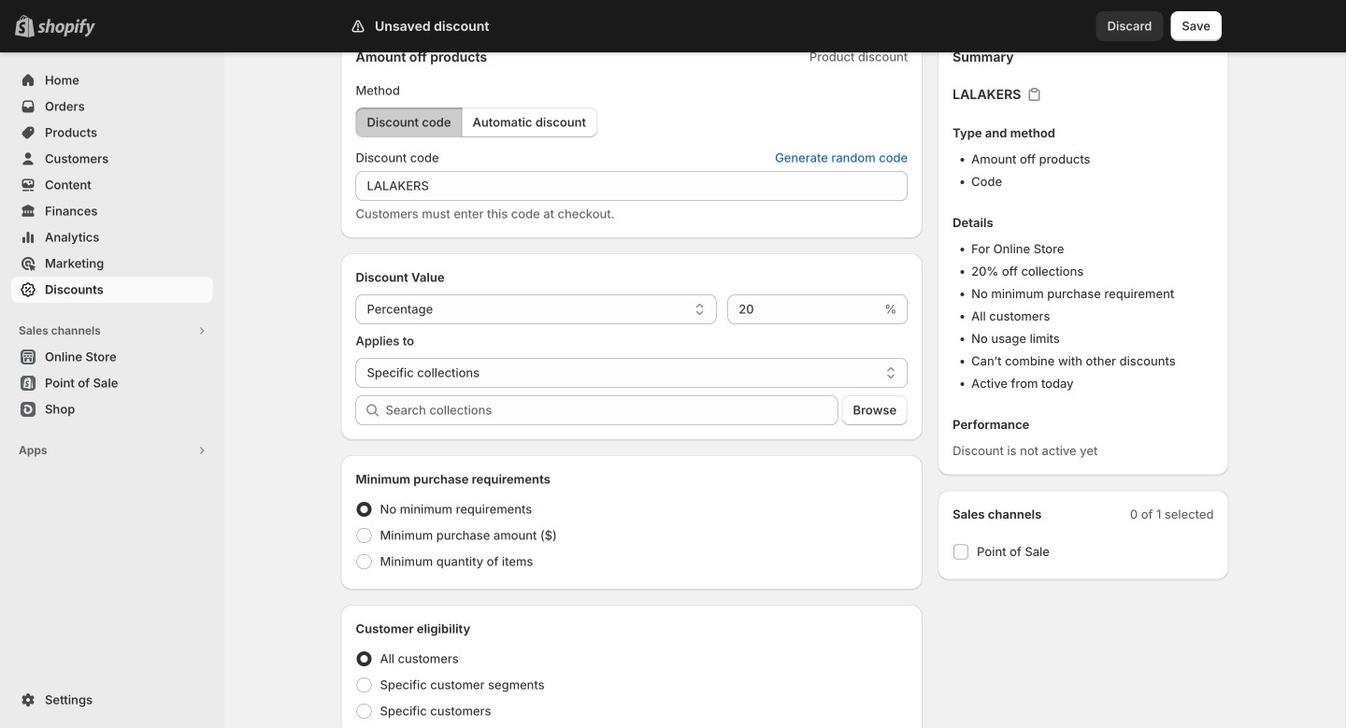 Task type: describe. For each thing, give the bounding box(es) containing it.
shopify image
[[37, 18, 95, 37]]

Search collections text field
[[386, 396, 838, 426]]



Task type: vqa. For each thing, say whether or not it's contained in the screenshot.
Enter time text box
no



Task type: locate. For each thing, give the bounding box(es) containing it.
None text field
[[356, 171, 908, 201]]

None text field
[[728, 295, 881, 325]]



